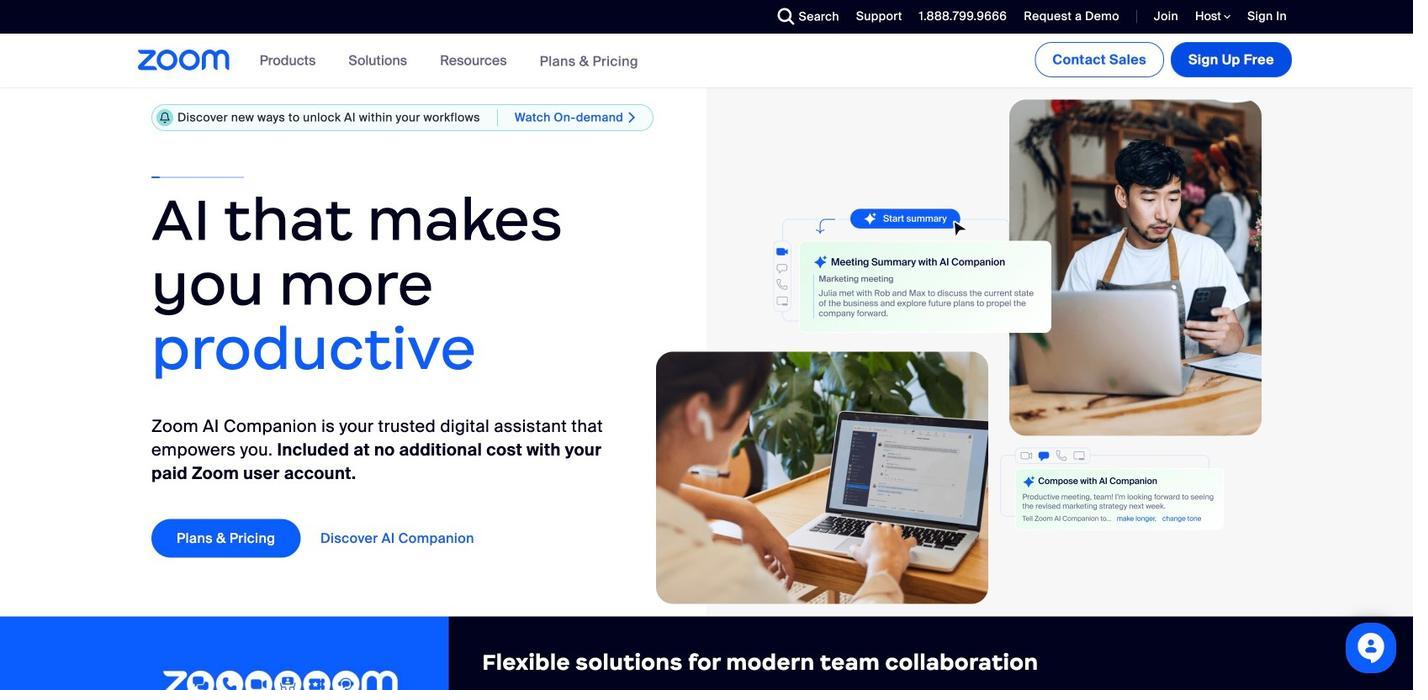 Task type: locate. For each thing, give the bounding box(es) containing it.
product information navigation
[[247, 34, 651, 89]]

meetings navigation
[[1032, 34, 1295, 81]]

1 vertical spatial zoom interface icon image
[[1000, 447, 1224, 531]]

right image
[[623, 111, 641, 125]]

zoom logo image
[[138, 50, 230, 71]]

banner
[[118, 34, 1295, 89]]

zoom interface icon image
[[719, 209, 1051, 344], [1000, 447, 1224, 531]]

main content
[[0, 34, 1413, 691]]



Task type: vqa. For each thing, say whether or not it's contained in the screenshot.
The Product Information Navigation
yes



Task type: describe. For each thing, give the bounding box(es) containing it.
0 vertical spatial zoom interface icon image
[[719, 209, 1051, 344]]

zoom unified communication platform image
[[163, 671, 398, 691]]



